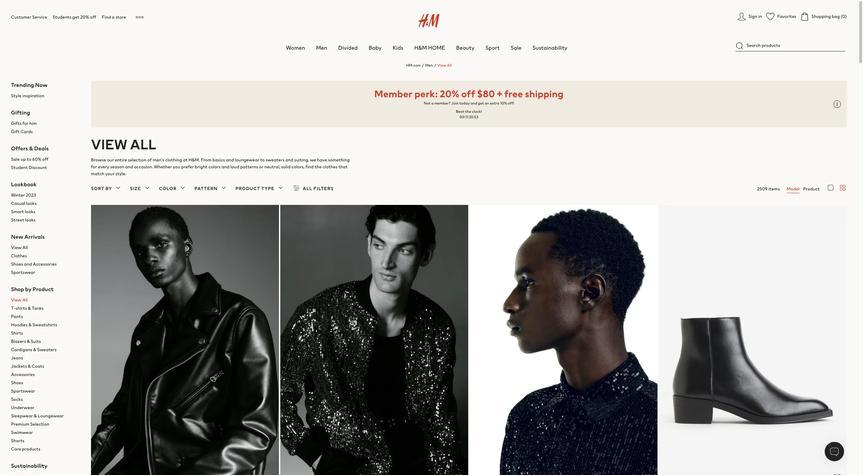 Task type: describe. For each thing, give the bounding box(es) containing it.
jeans link
[[11, 354, 80, 362]]

2 vertical spatial view all link
[[11, 296, 80, 304]]

for inside the view all browse our entire selection of men's clothing at h&m. from basics and loungewear to sweaters and suiting, we have something for every season and occasion. whether you prefer bright colors and loud patterns or neutral, solid colors, find the clothes that match your style.
[[91, 164, 97, 170]]

clothes
[[11, 253, 27, 259]]

and up loud
[[226, 157, 234, 163]]

style.
[[115, 170, 126, 177]]

sport
[[486, 43, 500, 52]]

in
[[759, 13, 763, 20]]

sweaters
[[266, 157, 285, 163]]

2 vertical spatial looks
[[25, 217, 36, 223]]

off!
[[508, 100, 514, 106]]

premium selection link
[[11, 420, 80, 429]]

all
[[130, 134, 156, 154]]

colors
[[209, 164, 221, 170]]

(0)
[[841, 13, 847, 20]]

students get 20% off
[[53, 14, 96, 20]]

jackets
[[11, 363, 27, 370]]

hoodies
[[11, 322, 28, 328]]

1 vertical spatial view all link
[[11, 244, 80, 252]]

all filters
[[303, 185, 334, 192]]

clothes
[[323, 164, 338, 170]]

$80
[[477, 87, 495, 101]]

smart looks link
[[11, 208, 80, 216]]

find
[[102, 14, 111, 20]]

new arrivals view all clothes shoes and accessories sportswear
[[11, 233, 57, 276]]

product for product type
[[236, 185, 260, 192]]

all inside new arrivals view all clothes shoes and accessories sportswear
[[22, 244, 28, 251]]

not
[[424, 100, 431, 106]]

perk:
[[415, 87, 438, 101]]

loungewear
[[235, 157, 259, 163]]

men inside 'header.primary.navigation' element
[[316, 43, 327, 52]]

kids
[[393, 43, 404, 52]]

the inside the view all browse our entire selection of men's clothing at h&m. from basics and loungewear to sweaters and suiting, we have something for every season and occasion. whether you prefer bright colors and loud patterns or neutral, solid colors, find the clothes that match your style.
[[315, 164, 322, 170]]

type
[[262, 185, 275, 192]]

header.primary.navigation element
[[11, 6, 864, 52]]

trending now style inspiration
[[11, 81, 48, 99]]

style
[[11, 92, 21, 99]]

size button
[[130, 184, 152, 194]]

h&m.
[[189, 157, 200, 163]]

colors,
[[292, 164, 305, 170]]

0 vertical spatial view
[[438, 62, 447, 68]]

1 vertical spatial looks
[[25, 208, 35, 215]]

& inside offers & deals sale up to 60% off student discount
[[29, 144, 33, 153]]

students
[[53, 14, 71, 20]]

of
[[147, 157, 152, 163]]

favorites
[[778, 13, 797, 20]]

smart
[[11, 208, 24, 215]]

shoes and accessories link
[[11, 260, 80, 268]]

shop by product view all t-shirts & tanks pants hoodies & sweatshirts shirts blazers & suits cardigans & sweaters jeans jackets & coats accessories shoes sportswear socks underwear sleepwear & loungewear premium selection swimwear shorts care products
[[11, 285, 64, 452]]

accessories inside shop by product view all t-shirts & tanks pants hoodies & sweatshirts shirts blazers & suits cardigans & sweaters jeans jackets & coats accessories shoes sportswear socks underwear sleepwear & loungewear premium selection swimwear shorts care products
[[11, 371, 35, 378]]

pattern button
[[195, 184, 228, 194]]

and inside new arrivals view all clothes shoes and accessories sportswear
[[24, 261, 32, 267]]

something
[[328, 157, 350, 163]]

occasion.
[[134, 164, 153, 170]]

pattern
[[195, 185, 218, 192]]

cardigans
[[11, 346, 32, 353]]

sweaters
[[37, 346, 57, 353]]

every
[[98, 164, 109, 170]]

sale link
[[511, 43, 522, 52]]

or
[[259, 164, 264, 170]]

and down selection
[[125, 164, 133, 170]]

up
[[21, 156, 26, 163]]

regular fit sequined shirtmodel image
[[470, 205, 658, 475]]

product inside shop by product view all t-shirts & tanks pants hoodies & sweatshirts shirts blazers & suits cardigans & sweaters jeans jackets & coats accessories shoes sportswear socks underwear sleepwear & loungewear premium selection swimwear shorts care products
[[33, 285, 54, 293]]

the inside member perk: 20% off $80 + free shipping not a member? join today and get an extra 10% off! beat the clock! 00:11:35:53
[[466, 109, 471, 114]]

basics
[[213, 157, 225, 163]]

that
[[339, 164, 348, 170]]

a inside 'header.primary.navigation' element
[[112, 14, 115, 20]]

shop
[[11, 285, 24, 293]]

items
[[769, 186, 780, 192]]

regular fit biker jacketmodel image
[[91, 205, 279, 475]]

1 sportswear link from the top
[[11, 268, 80, 277]]

view inside new arrivals view all clothes shoes and accessories sportswear
[[11, 244, 22, 251]]

care products link
[[11, 445, 80, 453]]

t-
[[11, 305, 16, 312]]

by for shop
[[25, 285, 32, 293]]

to inside the view all browse our entire selection of men's clothing at h&m. from basics and loungewear to sweaters and suiting, we have something for every season and occasion. whether you prefer bright colors and loud patterns or neutral, solid colors, find the clothes that match your style.
[[260, 157, 265, 163]]

pants
[[11, 313, 23, 320]]

view all main content
[[0, 57, 859, 475]]

street looks link
[[11, 216, 80, 224]]

baby link
[[369, 43, 382, 52]]

whether
[[154, 164, 172, 170]]

sleepwear
[[11, 413, 33, 419]]

h&m home
[[415, 43, 445, 52]]

to inside offers & deals sale up to 60% off student discount
[[27, 156, 31, 163]]

free
[[505, 87, 523, 101]]

shirts
[[11, 330, 23, 336]]

loungewear
[[38, 413, 64, 419]]

sustainability inside 'header.primary.navigation' element
[[533, 43, 568, 52]]

member?
[[435, 100, 451, 106]]

you
[[173, 164, 180, 170]]

service
[[32, 14, 47, 20]]

and up solid
[[286, 157, 294, 163]]

& left suits
[[27, 338, 30, 345]]

t-shirts & tanks link
[[11, 304, 80, 313]]

shoes inside shop by product view all t-shirts & tanks pants hoodies & sweatshirts shirts blazers & suits cardigans & sweaters jeans jackets & coats accessories shoes sportswear socks underwear sleepwear & loungewear premium selection swimwear shorts care products
[[11, 380, 23, 386]]

get inside member perk: 20% off $80 + free shipping not a member? join today and get an extra 10% off! beat the clock! 00:11:35:53
[[478, 100, 484, 106]]

sweatshirts
[[33, 322, 57, 328]]

20% for get
[[80, 14, 89, 20]]

students get 20% off link
[[53, 14, 96, 20]]

coats
[[32, 363, 44, 370]]

shopping
[[812, 13, 831, 20]]

gifts for him link
[[11, 119, 80, 128]]

men inside view all main content
[[426, 62, 433, 68]]

patterns
[[240, 164, 258, 170]]

20% for perk:
[[440, 87, 460, 101]]

view inside shop by product view all t-shirts & tanks pants hoodies & sweatshirts shirts blazers & suits cardigans & sweaters jeans jackets & coats accessories shoes sportswear socks underwear sleepwear & loungewear premium selection swimwear shorts care products
[[11, 297, 22, 303]]

sportswear inside new arrivals view all clothes shoes and accessories sportswear
[[11, 269, 35, 276]]

all filters button
[[293, 184, 334, 194]]

season
[[110, 164, 124, 170]]

join
[[452, 100, 459, 106]]

gift
[[11, 128, 20, 135]]

prefer
[[181, 164, 194, 170]]



Task type: vqa. For each thing, say whether or not it's contained in the screenshot.
standard
no



Task type: locate. For each thing, give the bounding box(es) containing it.
accessories inside new arrivals view all clothes shoes and accessories sportswear
[[33, 261, 57, 267]]

& left coats
[[28, 363, 31, 370]]

1 horizontal spatial a
[[432, 100, 434, 106]]

sustainability inside view all main content
[[11, 462, 47, 470]]

& left deals
[[29, 144, 33, 153]]

student discount link
[[11, 164, 80, 172]]

accessories down jackets
[[11, 371, 35, 378]]

the down have
[[315, 164, 322, 170]]

sale inside offers & deals sale up to 60% off student discount
[[11, 156, 20, 163]]

sustainability
[[533, 43, 568, 52], [11, 462, 47, 470]]

a right find
[[112, 14, 115, 20]]

discount
[[29, 164, 47, 171]]

1 shoes from the top
[[11, 261, 23, 267]]

1 vertical spatial sale
[[11, 156, 20, 163]]

0 vertical spatial off
[[90, 14, 96, 20]]

0 vertical spatial 20%
[[80, 14, 89, 20]]

2 horizontal spatial product
[[804, 186, 820, 192]]

by inside shop by product view all t-shirts & tanks pants hoodies & sweatshirts shirts blazers & suits cardigans & sweaters jeans jackets & coats accessories shoes sportswear socks underwear sleepwear & loungewear premium selection swimwear shorts care products
[[25, 285, 32, 293]]

sign in button
[[738, 12, 763, 21]]

20% inside 'header.primary.navigation' element
[[80, 14, 89, 20]]

off inside member perk: 20% off $80 + free shipping not a member? join today and get an extra 10% off! beat the clock! 00:11:35:53
[[462, 87, 476, 101]]

1 vertical spatial men
[[426, 62, 433, 68]]

view up clothes
[[11, 244, 22, 251]]

bootsmodel image
[[659, 205, 847, 475]]

2023
[[26, 192, 36, 198]]

for inside the gifting gifts for him gift cards
[[22, 120, 28, 127]]

0 vertical spatial shoes
[[11, 261, 23, 267]]

product right model
[[804, 186, 820, 192]]

0 vertical spatial sale
[[511, 43, 522, 52]]

1 horizontal spatial sale
[[511, 43, 522, 52]]

0 vertical spatial the
[[466, 109, 471, 114]]

2 vertical spatial off
[[42, 156, 48, 163]]

sportswear down clothes
[[11, 269, 35, 276]]

and up clock!
[[471, 100, 478, 106]]

view up the t-
[[11, 297, 22, 303]]

1 vertical spatial by
[[25, 285, 32, 293]]

1 horizontal spatial 20%
[[440, 87, 460, 101]]

0 horizontal spatial men link
[[316, 43, 327, 52]]

1 sportswear from the top
[[11, 269, 35, 276]]

cards
[[20, 128, 33, 135]]

1 horizontal spatial sustainability
[[533, 43, 568, 52]]

neutral,
[[265, 164, 281, 170]]

0 horizontal spatial the
[[315, 164, 322, 170]]

0 horizontal spatial product
[[33, 285, 54, 293]]

member
[[375, 87, 413, 101]]

sportswear link
[[11, 268, 80, 277], [11, 387, 80, 395]]

find
[[306, 164, 314, 170]]

2509
[[758, 186, 768, 192]]

1 horizontal spatial men link
[[426, 62, 433, 68]]

a
[[112, 14, 115, 20], [432, 100, 434, 106]]

+
[[497, 87, 503, 101]]

Search products search field
[[736, 40, 846, 51]]

1 horizontal spatial /
[[435, 62, 436, 68]]

2 shoes from the top
[[11, 380, 23, 386]]

0 vertical spatial men link
[[316, 43, 327, 52]]

find a store link
[[102, 14, 126, 20]]

entire
[[115, 157, 127, 163]]

off right 'join'
[[462, 87, 476, 101]]

at
[[183, 157, 188, 163]]

0 vertical spatial sportswear link
[[11, 268, 80, 277]]

0 vertical spatial a
[[112, 14, 115, 20]]

gift cards link
[[11, 128, 80, 136]]

1 horizontal spatial to
[[260, 157, 265, 163]]

product inside dropdown button
[[236, 185, 260, 192]]

lookbook winter 2023 casual looks smart looks street looks
[[11, 180, 37, 223]]

to up or
[[260, 157, 265, 163]]

offers & deals sale up to 60% off student discount
[[11, 144, 49, 171]]

& right hoodies
[[29, 322, 32, 328]]

view all browse our entire selection of men's clothing at h&m. from basics and loungewear to sweaters and suiting, we have something for every season and occasion. whether you prefer bright colors and loud patterns or neutral, solid colors, find the clothes that match your style.
[[91, 134, 350, 177]]

off
[[90, 14, 96, 20], [462, 87, 476, 101], [42, 156, 48, 163]]

shoes up socks at the left of the page
[[11, 380, 23, 386]]

off for get
[[90, 14, 96, 20]]

1 vertical spatial sportswear
[[11, 388, 35, 394]]

1 horizontal spatial men
[[426, 62, 433, 68]]

0 vertical spatial sportswear
[[11, 269, 35, 276]]

get right students
[[72, 14, 79, 20]]

the right the beat
[[466, 109, 471, 114]]

lookbook
[[11, 180, 37, 188]]

a right not
[[432, 100, 434, 106]]

0 horizontal spatial get
[[72, 14, 79, 20]]

60%
[[32, 156, 41, 163]]

gifting
[[11, 108, 30, 117]]

today
[[460, 100, 470, 106]]

& up selection
[[34, 413, 37, 419]]

sportswear inside shop by product view all t-shirts & tanks pants hoodies & sweatshirts shirts blazers & suits cardigans & sweaters jeans jackets & coats accessories shoes sportswear socks underwear sleepwear & loungewear premium selection swimwear shorts care products
[[11, 388, 35, 394]]

men's
[[153, 157, 164, 163]]

solid
[[281, 164, 291, 170]]

0 vertical spatial by
[[106, 185, 112, 192]]

and down clothes
[[24, 261, 32, 267]]

1 vertical spatial view
[[11, 244, 22, 251]]

get left the an
[[478, 100, 484, 106]]

and inside member perk: 20% off $80 + free shipping not a member? join today and get an extra 10% off! beat the clock! 00:11:35:53
[[471, 100, 478, 106]]

hm.com
[[407, 62, 421, 68]]

beat
[[456, 109, 465, 114]]

now
[[35, 81, 48, 89]]

color
[[159, 185, 177, 192]]

1 horizontal spatial off
[[90, 14, 96, 20]]

0 horizontal spatial 20%
[[80, 14, 89, 20]]

sport link
[[486, 43, 500, 52]]

suiting,
[[294, 157, 309, 163]]

view all link down arrivals
[[11, 244, 80, 252]]

0 vertical spatial view all link
[[438, 62, 452, 68]]

1 / from the left
[[422, 62, 424, 68]]

1 vertical spatial for
[[91, 164, 97, 170]]

1 vertical spatial men link
[[426, 62, 433, 68]]

men link right women
[[316, 43, 327, 52]]

sportswear link down accessories link
[[11, 387, 80, 395]]

clock!
[[472, 109, 482, 114]]

1 vertical spatial shoes
[[11, 380, 23, 386]]

clothing
[[165, 157, 182, 163]]

20% inside member perk: 20% off $80 + free shipping not a member? join today and get an extra 10% off! beat the clock! 00:11:35:53
[[440, 87, 460, 101]]

looks right the street
[[25, 217, 36, 223]]

get inside 'header.primary.navigation' element
[[72, 14, 79, 20]]

/ right hm.com link
[[422, 62, 424, 68]]

bag
[[832, 13, 840, 20]]

1 vertical spatial accessories
[[11, 371, 35, 378]]

all inside shop by product view all t-shirts & tanks pants hoodies & sweatshirts shirts blazers & suits cardigans & sweaters jeans jackets & coats accessories shoes sportswear socks underwear sleepwear & loungewear premium selection swimwear shorts care products
[[22, 297, 28, 303]]

0 horizontal spatial off
[[42, 156, 48, 163]]

trending
[[11, 81, 34, 89]]

style inspiration link
[[11, 92, 80, 100]]

off inside 'header.primary.navigation' element
[[90, 14, 96, 20]]

1 horizontal spatial get
[[478, 100, 484, 106]]

shopping bag (0) link
[[801, 12, 847, 21]]

by for sort
[[106, 185, 112, 192]]

sportswear link down "clothes" 'link'
[[11, 268, 80, 277]]

0 vertical spatial get
[[72, 14, 79, 20]]

product up t-shirts & tanks 'link'
[[33, 285, 54, 293]]

0 horizontal spatial by
[[25, 285, 32, 293]]

all inside dropdown button
[[303, 185, 313, 192]]

sportswear up socks at the left of the page
[[11, 388, 35, 394]]

browse
[[91, 157, 106, 163]]

men right the hm.com
[[426, 62, 433, 68]]

off left find
[[90, 14, 96, 20]]

to right 'up'
[[27, 156, 31, 163]]

by right the shop
[[25, 285, 32, 293]]

0 horizontal spatial sustainability
[[11, 462, 47, 470]]

him
[[29, 120, 37, 127]]

1 vertical spatial sportswear link
[[11, 387, 80, 395]]

by inside dropdown button
[[106, 185, 112, 192]]

0 horizontal spatial a
[[112, 14, 115, 20]]

10%
[[501, 100, 507, 106]]

20% left find
[[80, 14, 89, 20]]

view all link up tanks
[[11, 296, 80, 304]]

looks right smart
[[25, 208, 35, 215]]

2 vertical spatial view
[[11, 297, 22, 303]]

sign in
[[749, 13, 763, 20]]

beauty link
[[457, 43, 475, 52]]

sale inside 'header.primary.navigation' element
[[511, 43, 522, 52]]

0 vertical spatial sustainability
[[533, 43, 568, 52]]

1 vertical spatial get
[[478, 100, 484, 106]]

shoes inside new arrivals view all clothes shoes and accessories sportswear
[[11, 261, 23, 267]]

hoodies & sweatshirts link
[[11, 321, 80, 329]]

0 horizontal spatial sale
[[11, 156, 20, 163]]

product type
[[236, 185, 275, 192]]

off for perk:
[[462, 87, 476, 101]]

product for product
[[804, 186, 820, 192]]

hm.com / men / view all
[[407, 62, 452, 68]]

0 horizontal spatial /
[[422, 62, 424, 68]]

product left type at the top left of the page
[[236, 185, 260, 192]]

0 vertical spatial men
[[316, 43, 327, 52]]

regular fit sequined bomber jacketmodel image
[[281, 205, 469, 475]]

model
[[787, 186, 800, 192]]

color button
[[159, 184, 187, 194]]

shipping
[[525, 87, 564, 101]]

& right shirts
[[28, 305, 31, 312]]

2 sportswear link from the top
[[11, 387, 80, 395]]

00:11:35:53
[[460, 114, 479, 120]]

men link
[[316, 43, 327, 52], [426, 62, 433, 68]]

shoes down clothes
[[11, 261, 23, 267]]

size
[[130, 185, 141, 192]]

by right sort
[[106, 185, 112, 192]]

1 horizontal spatial by
[[106, 185, 112, 192]]

view down home
[[438, 62, 447, 68]]

socks
[[11, 396, 23, 403]]

view all link down home
[[438, 62, 452, 68]]

selection
[[128, 157, 147, 163]]

a inside member perk: 20% off $80 + free shipping not a member? join today and get an extra 10% off! beat the clock! 00:11:35:53
[[432, 100, 434, 106]]

bright
[[195, 164, 208, 170]]

winter 2023 link
[[11, 191, 80, 199]]

beauty
[[457, 43, 475, 52]]

1 vertical spatial a
[[432, 100, 434, 106]]

sustainability right sale link
[[533, 43, 568, 52]]

for left him
[[22, 120, 28, 127]]

& down suits
[[33, 346, 36, 353]]

2 sportswear from the top
[[11, 388, 35, 394]]

products
[[22, 446, 40, 452]]

men link right the hm.com
[[426, 62, 433, 68]]

0 horizontal spatial to
[[27, 156, 31, 163]]

have
[[317, 157, 327, 163]]

1 vertical spatial the
[[315, 164, 322, 170]]

1 horizontal spatial the
[[466, 109, 471, 114]]

0 vertical spatial for
[[22, 120, 28, 127]]

1 vertical spatial sustainability
[[11, 462, 47, 470]]

off inside offers & deals sale up to 60% off student discount
[[42, 156, 48, 163]]

for up match
[[91, 164, 97, 170]]

2 / from the left
[[435, 62, 436, 68]]

by
[[106, 185, 112, 192], [25, 285, 32, 293]]

divided link
[[339, 43, 358, 52]]

selection
[[30, 421, 49, 428]]

sustainability down products
[[11, 462, 47, 470]]

view
[[438, 62, 447, 68], [11, 244, 22, 251], [11, 297, 22, 303]]

20% left "today"
[[440, 87, 460, 101]]

extra
[[490, 100, 500, 106]]

1 vertical spatial 20%
[[440, 87, 460, 101]]

1 horizontal spatial for
[[91, 164, 97, 170]]

home
[[428, 43, 445, 52]]

off up student discount link
[[42, 156, 48, 163]]

accessories down "clothes" 'link'
[[33, 261, 57, 267]]

1 vertical spatial off
[[462, 87, 476, 101]]

sale left 'up'
[[11, 156, 20, 163]]

men right women
[[316, 43, 327, 52]]

2 horizontal spatial off
[[462, 87, 476, 101]]

/ down home
[[435, 62, 436, 68]]

sustainability link
[[533, 43, 568, 52]]

looks down 2023
[[26, 200, 37, 207]]

0 vertical spatial accessories
[[33, 261, 57, 267]]

0 horizontal spatial for
[[22, 120, 28, 127]]

0 vertical spatial looks
[[26, 200, 37, 207]]

women
[[286, 43, 305, 52]]

view
[[91, 134, 127, 154]]

swimwear
[[11, 429, 33, 436]]

h&m image
[[419, 14, 440, 28]]

sale right sport
[[511, 43, 522, 52]]

sale
[[511, 43, 522, 52], [11, 156, 20, 163]]

an
[[485, 100, 490, 106]]

1 horizontal spatial product
[[236, 185, 260, 192]]

member perk: 20% off $80 + free shipping not a member? join today and get an extra 10% off! beat the clock! 00:11:35:53
[[375, 87, 564, 120]]

and left loud
[[222, 164, 230, 170]]

0 horizontal spatial men
[[316, 43, 327, 52]]



